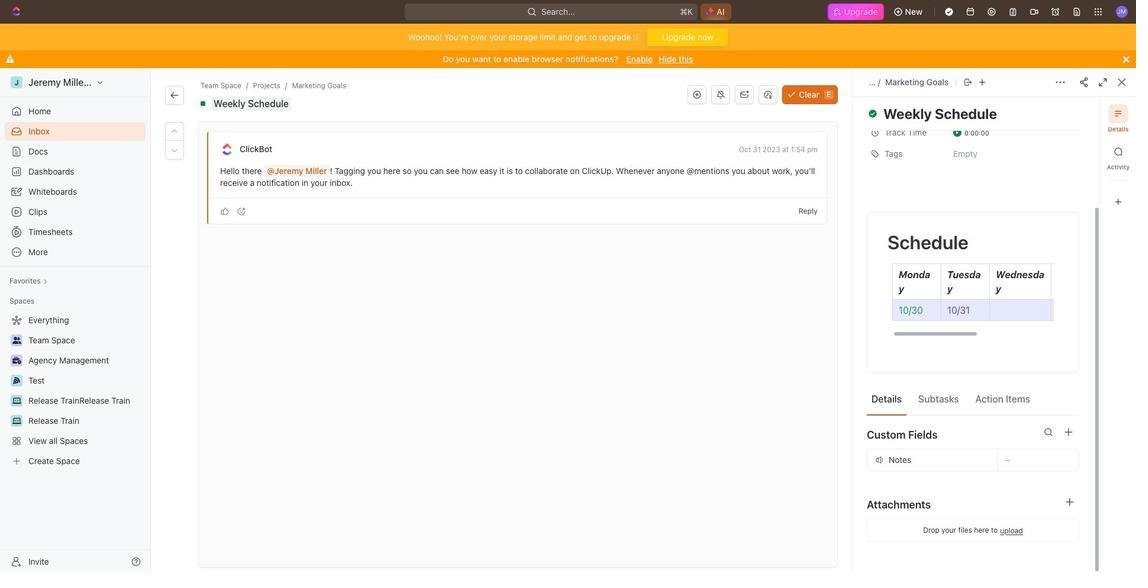 Task type: describe. For each thing, give the bounding box(es) containing it.
pizza slice image
[[13, 377, 20, 384]]

task sidebar navigation tab list
[[1106, 104, 1132, 211]]

laptop code image
[[12, 417, 21, 425]]



Task type: vqa. For each thing, say whether or not it's contained in the screenshot.
first THE LAPTOP CODE icon from the top
yes



Task type: locate. For each thing, give the bounding box(es) containing it.
tree
[[5, 311, 146, 471]]

business time image
[[12, 357, 21, 364]]

user group image
[[12, 337, 21, 344]]

laptop code image
[[12, 397, 21, 404]]

sidebar navigation
[[0, 68, 153, 573]]

jeremy miller's workspace, , element
[[11, 76, 23, 88]]

tree inside sidebar navigation
[[5, 311, 146, 471]]



